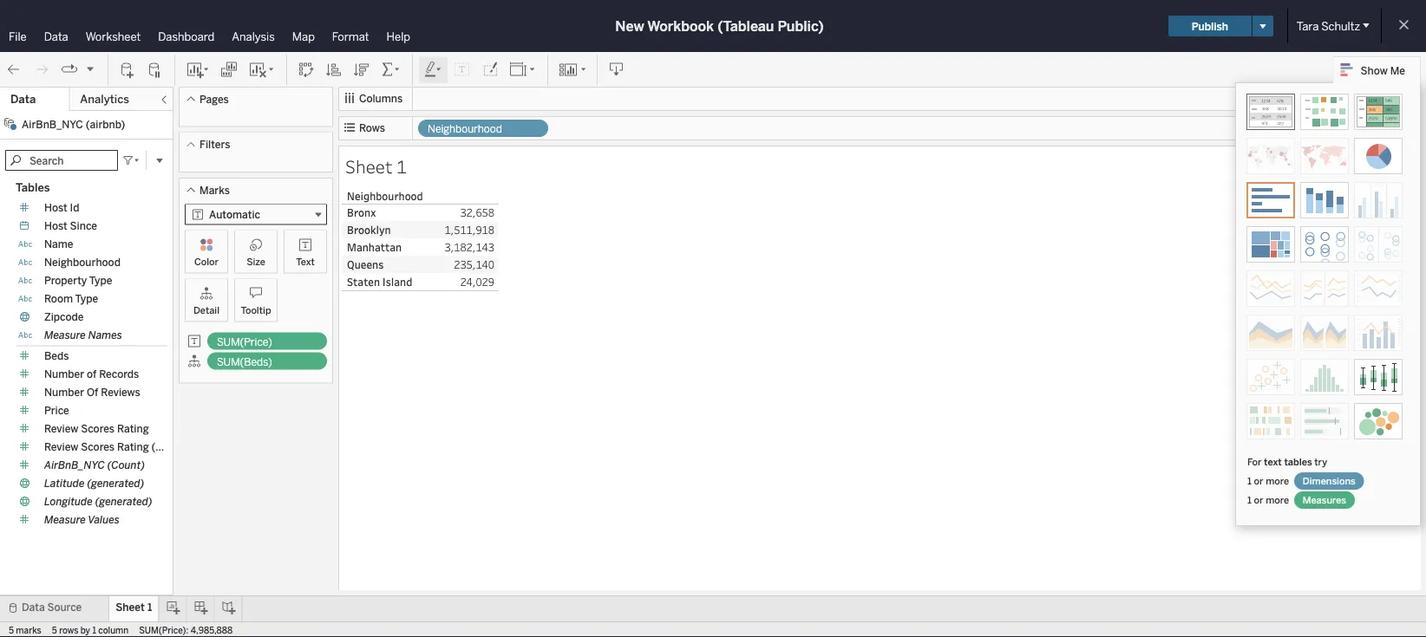 Task type: vqa. For each thing, say whether or not it's contained in the screenshot.
rating for Review Scores Rating
yes



Task type: locate. For each thing, give the bounding box(es) containing it.
2 scores from the top
[[81, 441, 115, 454]]

tooltip
[[241, 305, 271, 316]]

redo image
[[33, 61, 50, 79]]

1 number from the top
[[44, 368, 84, 381]]

number for number of records
[[44, 368, 84, 381]]

swap rows and columns image
[[298, 61, 315, 79]]

host up name
[[44, 220, 67, 233]]

host for host id
[[44, 202, 67, 214]]

host id
[[44, 202, 79, 214]]

1 vertical spatial neighbourhood
[[44, 256, 121, 269]]

1 1 or more from the top
[[1248, 476, 1292, 487]]

airbnb_nyc up search text field
[[22, 118, 83, 131]]

highlight image
[[423, 61, 443, 79]]

data down undo "icon"
[[10, 92, 36, 106]]

type for room type
[[75, 293, 98, 305]]

scores
[[81, 423, 115, 436], [81, 441, 115, 454]]

0 vertical spatial or
[[1254, 476, 1264, 487]]

2 rating from the top
[[117, 441, 149, 454]]

number up price
[[44, 387, 84, 399]]

(generated) for longitude (generated)
[[95, 496, 152, 508]]

0 vertical spatial rating
[[117, 423, 149, 436]]

tara schultz
[[1297, 19, 1361, 33]]

1 vertical spatial number
[[44, 387, 84, 399]]

sheet
[[345, 154, 393, 178], [116, 602, 145, 614]]

1 horizontal spatial replay animation image
[[85, 64, 95, 74]]

clear sheet image
[[248, 61, 276, 79]]

1 more from the top
[[1266, 476, 1290, 487]]

0 vertical spatial neighbourhood
[[428, 123, 502, 135]]

scores down 'review scores rating'
[[81, 441, 115, 454]]

sheet 1 down rows
[[345, 154, 407, 178]]

sheet 1 up column
[[116, 602, 152, 614]]

room type
[[44, 293, 98, 305]]

totals image
[[381, 61, 402, 79]]

marks
[[200, 184, 230, 197]]

1 vertical spatial measure
[[44, 514, 86, 527]]

rating
[[117, 423, 149, 436], [117, 441, 149, 454]]

airbnb_nyc for airbnb_nyc (count)
[[44, 459, 105, 472]]

0 vertical spatial 1 or more
[[1248, 476, 1292, 487]]

1 5 from the left
[[9, 626, 14, 636]]

sum(beds)
[[217, 356, 272, 368]]

1
[[396, 154, 407, 178], [1248, 476, 1252, 487], [1248, 495, 1252, 506], [147, 602, 152, 614], [92, 626, 96, 636]]

1 host from the top
[[44, 202, 67, 214]]

host left id on the top left of page
[[44, 202, 67, 214]]

marks. press enter to open the view data window.. use arrow keys to navigate data visualization elements. image
[[429, 204, 499, 292]]

or
[[1254, 476, 1264, 487], [1254, 495, 1264, 506]]

1 vertical spatial sheet 1
[[116, 602, 152, 614]]

filters
[[200, 138, 230, 151]]

review up latitude
[[44, 441, 78, 454]]

4,985,888
[[191, 626, 233, 636]]

scores up review scores rating (bin)
[[81, 423, 115, 436]]

1 horizontal spatial 5
[[52, 626, 57, 636]]

0 vertical spatial (generated)
[[87, 478, 144, 490]]

2 5 from the left
[[52, 626, 57, 636]]

5 for 5 marks
[[9, 626, 14, 636]]

Manhattan, Neighbourhood. Press Space to toggle selection. Press Escape to go back to the left margin. Use arrow keys to navigate headers text field
[[342, 239, 429, 256]]

1 vertical spatial type
[[75, 293, 98, 305]]

analysis
[[232, 30, 275, 43]]

1 vertical spatial 1 or more
[[1248, 495, 1292, 506]]

download image
[[608, 61, 626, 79]]

0 vertical spatial review
[[44, 423, 78, 436]]

latitude
[[44, 478, 85, 490]]

1 vertical spatial host
[[44, 220, 67, 233]]

try
[[1315, 456, 1328, 468]]

rows
[[359, 122, 385, 134]]

1 vertical spatial scores
[[81, 441, 115, 454]]

0 vertical spatial type
[[89, 275, 112, 287]]

data up marks
[[22, 602, 45, 614]]

0 vertical spatial sheet 1
[[345, 154, 407, 178]]

0 vertical spatial more
[[1266, 476, 1290, 487]]

data
[[44, 30, 68, 43], [10, 92, 36, 106], [22, 602, 45, 614]]

type
[[89, 275, 112, 287], [75, 293, 98, 305]]

1 vertical spatial sheet
[[116, 602, 145, 614]]

fit image
[[509, 61, 537, 79]]

dashboard
[[158, 30, 215, 43]]

number
[[44, 368, 84, 381], [44, 387, 84, 399]]

1 horizontal spatial sheet
[[345, 154, 393, 178]]

1 rating from the top
[[117, 423, 149, 436]]

marks
[[16, 626, 41, 636]]

map
[[292, 30, 315, 43]]

file
[[9, 30, 27, 43]]

5
[[9, 626, 14, 636], [52, 626, 57, 636]]

1 scores from the top
[[81, 423, 115, 436]]

sheet up column
[[116, 602, 145, 614]]

data source
[[22, 602, 82, 614]]

(generated) down (count)
[[87, 478, 144, 490]]

2 or from the top
[[1254, 495, 1264, 506]]

1 or from the top
[[1254, 476, 1264, 487]]

worksheet
[[86, 30, 141, 43]]

1 vertical spatial airbnb_nyc
[[44, 459, 105, 472]]

5 marks
[[9, 626, 41, 636]]

show labels image
[[454, 61, 471, 79]]

sum(price):
[[139, 626, 189, 636]]

Search text field
[[5, 150, 118, 171]]

1 vertical spatial (generated)
[[95, 496, 152, 508]]

more
[[1266, 476, 1290, 487], [1266, 495, 1290, 506]]

columns
[[359, 92, 403, 105]]

airbnb_nyc (airbnb)
[[22, 118, 125, 131]]

format workbook image
[[482, 61, 499, 79]]

1 or more
[[1248, 476, 1292, 487], [1248, 495, 1292, 506]]

2 host from the top
[[44, 220, 67, 233]]

0 horizontal spatial 5
[[9, 626, 14, 636]]

neighbourhood
[[428, 123, 502, 135], [44, 256, 121, 269]]

2 review from the top
[[44, 441, 78, 454]]

or for dimensions
[[1254, 476, 1264, 487]]

0 vertical spatial host
[[44, 202, 67, 214]]

rows
[[59, 626, 78, 636]]

1 vertical spatial rating
[[117, 441, 149, 454]]

2 number from the top
[[44, 387, 84, 399]]

1 vertical spatial review
[[44, 441, 78, 454]]

host
[[44, 202, 67, 214], [44, 220, 67, 233]]

5 left marks
[[9, 626, 14, 636]]

airbnb_nyc up latitude
[[44, 459, 105, 472]]

longitude (generated)
[[44, 496, 152, 508]]

2 1 or more from the top
[[1248, 495, 1292, 506]]

beds
[[44, 350, 69, 363]]

replay animation image
[[61, 61, 78, 78], [85, 64, 95, 74]]

sheet down rows
[[345, 154, 393, 178]]

new data source image
[[119, 61, 136, 79]]

replay animation image right redo icon
[[61, 61, 78, 78]]

new workbook (tableau public)
[[615, 18, 824, 34]]

2 measure from the top
[[44, 514, 86, 527]]

0 vertical spatial airbnb_nyc
[[22, 118, 83, 131]]

0 vertical spatial sheet
[[345, 154, 393, 178]]

2 more from the top
[[1266, 495, 1290, 506]]

color
[[194, 256, 219, 268]]

public)
[[778, 18, 824, 34]]

1 vertical spatial or
[[1254, 495, 1264, 506]]

(generated) up values
[[95, 496, 152, 508]]

neighbourhood up property type
[[44, 256, 121, 269]]

rating up (count)
[[117, 441, 149, 454]]

data up redo icon
[[44, 30, 68, 43]]

(generated)
[[87, 478, 144, 490], [95, 496, 152, 508]]

reviews
[[101, 387, 140, 399]]

measure down "zipcode"
[[44, 329, 86, 342]]

measure down longitude
[[44, 514, 86, 527]]

review down price
[[44, 423, 78, 436]]

neighbourhood down show labels icon
[[428, 123, 502, 135]]

1 measure from the top
[[44, 329, 86, 342]]

name
[[44, 238, 73, 251]]

sorted ascending by sum of price within neighbourhood image
[[325, 61, 343, 79]]

0 vertical spatial scores
[[81, 423, 115, 436]]

schultz
[[1322, 19, 1361, 33]]

5 left rows
[[52, 626, 57, 636]]

(generated) for latitude (generated)
[[87, 478, 144, 490]]

0 vertical spatial measure
[[44, 329, 86, 342]]

5 rows by 1 column
[[52, 626, 129, 636]]

1 vertical spatial more
[[1266, 495, 1290, 506]]

measure for measure names
[[44, 329, 86, 342]]

rating up review scores rating (bin)
[[117, 423, 149, 436]]

number of reviews
[[44, 387, 140, 399]]

number down beds
[[44, 368, 84, 381]]

0 horizontal spatial replay animation image
[[61, 61, 78, 78]]

show me button
[[1333, 56, 1421, 83]]

number for number of reviews
[[44, 387, 84, 399]]

of
[[87, 387, 98, 399]]

measures
[[1303, 495, 1347, 506]]

source
[[47, 602, 82, 614]]

airbnb_nyc
[[22, 118, 83, 131], [44, 459, 105, 472]]

1 review from the top
[[44, 423, 78, 436]]

0 vertical spatial number
[[44, 368, 84, 381]]

replay animation image up analytics on the top left
[[85, 64, 95, 74]]

new
[[615, 18, 644, 34]]

sum(price)
[[217, 336, 272, 348]]

text
[[1264, 456, 1282, 468]]

sheet 1
[[345, 154, 407, 178], [116, 602, 152, 614]]

type down property type
[[75, 293, 98, 305]]

measure
[[44, 329, 86, 342], [44, 514, 86, 527]]

type up room type
[[89, 275, 112, 287]]

host since
[[44, 220, 97, 233]]

review
[[44, 423, 78, 436], [44, 441, 78, 454]]



Task type: describe. For each thing, give the bounding box(es) containing it.
2 vertical spatial data
[[22, 602, 45, 614]]

column
[[98, 626, 129, 636]]

(count)
[[107, 459, 145, 472]]

(tableau
[[718, 18, 774, 34]]

type for property type
[[89, 275, 112, 287]]

(bin)
[[151, 441, 175, 454]]

show
[[1361, 64, 1388, 77]]

text
[[296, 256, 315, 268]]

more for measures
[[1266, 495, 1290, 506]]

values
[[88, 514, 120, 527]]

1 horizontal spatial sheet 1
[[345, 154, 407, 178]]

review for review scores rating
[[44, 423, 78, 436]]

room
[[44, 293, 73, 305]]

1 vertical spatial data
[[10, 92, 36, 106]]

measure names
[[44, 329, 122, 342]]

scores for review scores rating (bin)
[[81, 441, 115, 454]]

analytics
[[80, 92, 129, 106]]

pages
[[200, 93, 229, 105]]

0 vertical spatial data
[[44, 30, 68, 43]]

show/hide cards image
[[559, 61, 587, 79]]

tables
[[1285, 456, 1313, 468]]

1 or more for dimensions
[[1248, 476, 1292, 487]]

records
[[99, 368, 139, 381]]

new worksheet image
[[186, 61, 210, 79]]

review scores rating
[[44, 423, 149, 436]]

since
[[70, 220, 97, 233]]

tara
[[1297, 19, 1319, 33]]

for text tables try
[[1248, 456, 1328, 468]]

collapse image
[[159, 95, 169, 105]]

review scores rating (bin)
[[44, 441, 175, 454]]

review for review scores rating (bin)
[[44, 441, 78, 454]]

names
[[88, 329, 122, 342]]

measure for measure values
[[44, 514, 86, 527]]

0 horizontal spatial sheet 1
[[116, 602, 152, 614]]

size
[[247, 256, 265, 268]]

or for measures
[[1254, 495, 1264, 506]]

for
[[1248, 456, 1262, 468]]

undo image
[[5, 61, 23, 79]]

id
[[70, 202, 79, 214]]

latitude (generated)
[[44, 478, 144, 490]]

Brooklyn, Neighbourhood. Press Space to toggle selection. Press Escape to go back to the left margin. Use arrow keys to navigate headers text field
[[342, 221, 429, 239]]

zipcode
[[44, 311, 84, 324]]

price
[[44, 405, 69, 417]]

sum(price): 4,985,888
[[139, 626, 233, 636]]

0 horizontal spatial sheet
[[116, 602, 145, 614]]

me
[[1391, 64, 1406, 77]]

1 horizontal spatial neighbourhood
[[428, 123, 502, 135]]

by
[[81, 626, 90, 636]]

publish button
[[1169, 16, 1252, 36]]

rating for review scores rating
[[117, 423, 149, 436]]

dimensions
[[1303, 476, 1356, 487]]

workbook
[[647, 18, 714, 34]]

property
[[44, 275, 87, 287]]

format
[[332, 30, 369, 43]]

pause auto updates image
[[147, 61, 164, 79]]

tables
[[16, 181, 50, 195]]

help
[[387, 30, 410, 43]]

Queens, Neighbourhood. Press Space to toggle selection. Press Escape to go back to the left margin. Use arrow keys to navigate headers text field
[[342, 256, 429, 273]]

detail
[[193, 305, 220, 316]]

airbnb_nyc for airbnb_nyc (airbnb)
[[22, 118, 83, 131]]

publish
[[1192, 20, 1229, 32]]

measure values
[[44, 514, 120, 527]]

recommended image
[[1247, 182, 1295, 219]]

sorted descending by sum of price within neighbourhood image
[[353, 61, 371, 79]]

property type
[[44, 275, 112, 287]]

1 or more for measures
[[1248, 495, 1292, 506]]

0 horizontal spatial neighbourhood
[[44, 256, 121, 269]]

show me
[[1361, 64, 1406, 77]]

rating for review scores rating (bin)
[[117, 441, 149, 454]]

Staten Island, Neighbourhood. Press Space to toggle selection. Press Escape to go back to the left margin. Use arrow keys to navigate headers text field
[[342, 273, 429, 291]]

duplicate image
[[220, 61, 238, 79]]

5 for 5 rows by 1 column
[[52, 626, 57, 636]]

longitude
[[44, 496, 93, 508]]

airbnb_nyc (count)
[[44, 459, 145, 472]]

scores for review scores rating
[[81, 423, 115, 436]]

more for dimensions
[[1266, 476, 1290, 487]]

Bronx, Neighbourhood. Press Space to toggle selection. Press Escape to go back to the left margin. Use arrow keys to navigate headers text field
[[342, 204, 429, 221]]

host for host since
[[44, 220, 67, 233]]

of
[[87, 368, 97, 381]]

(airbnb)
[[86, 118, 125, 131]]

number of records
[[44, 368, 139, 381]]



